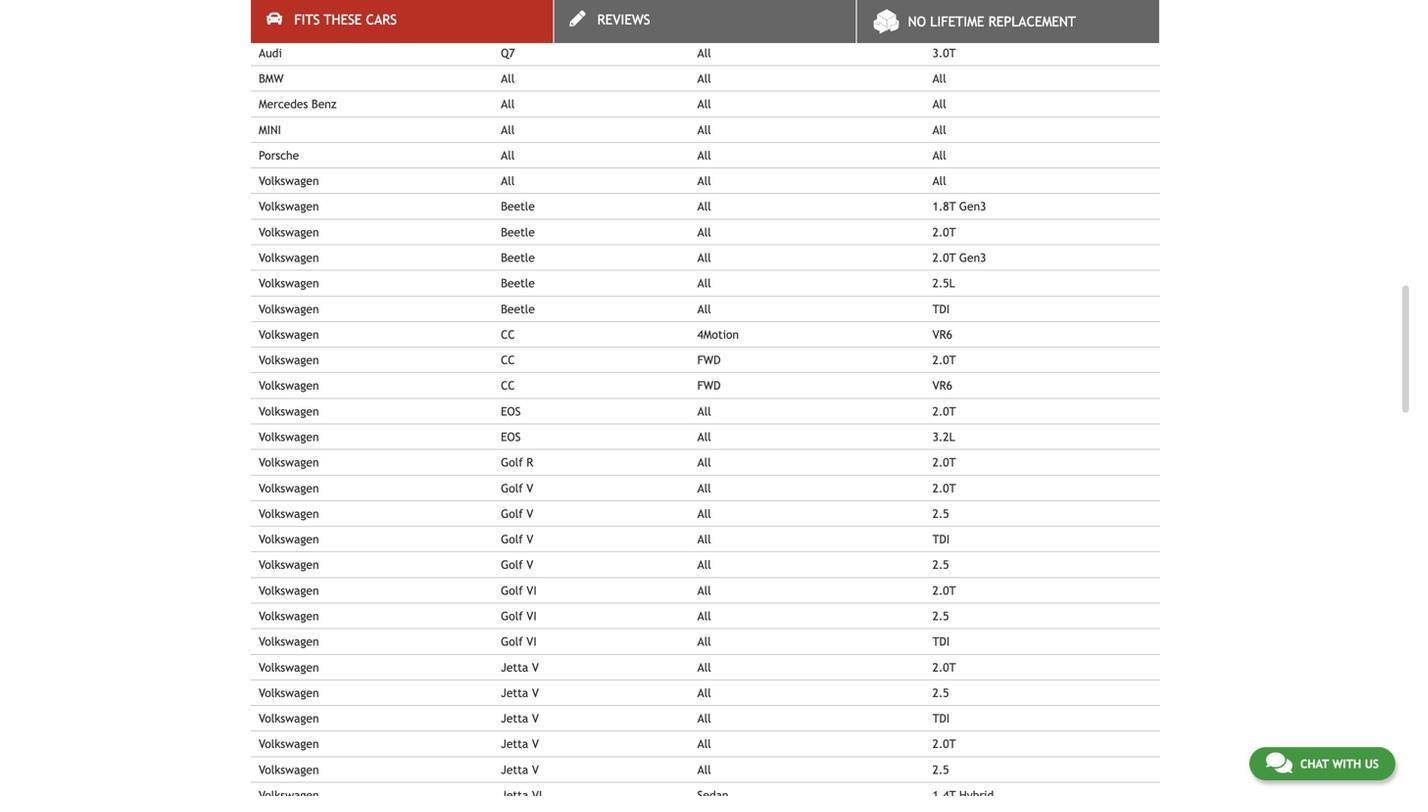 Task type: locate. For each thing, give the bounding box(es) containing it.
6 golf from the top
[[501, 584, 523, 598]]

2 3.0t from the top
[[933, 46, 956, 60]]

0 vertical spatial vr6
[[933, 328, 952, 341]]

beetle
[[501, 200, 535, 213], [501, 225, 535, 239], [501, 251, 535, 265], [501, 276, 535, 290], [501, 302, 535, 316]]

2 eos from the top
[[501, 430, 521, 444]]

2 jetta v from the top
[[501, 686, 539, 700]]

audi up bmw
[[259, 46, 282, 60]]

2.5
[[933, 507, 949, 521], [933, 558, 949, 572], [933, 610, 949, 623], [933, 686, 949, 700], [933, 763, 949, 777]]

vr6 down the 2.5l
[[933, 328, 952, 341]]

8 2.0t from the top
[[933, 661, 956, 674]]

24 volkswagen from the top
[[259, 763, 319, 777]]

0 vertical spatial 3.0t
[[933, 20, 956, 34]]

chat with us
[[1300, 758, 1379, 771]]

gen3 down 1.8t gen3 on the right top
[[959, 251, 986, 265]]

2.0t
[[933, 225, 956, 239], [933, 251, 956, 265], [933, 353, 956, 367], [933, 405, 956, 418], [933, 456, 956, 470], [933, 481, 956, 495], [933, 584, 956, 598], [933, 661, 956, 674], [933, 738, 956, 751]]

0 vertical spatial audi
[[259, 20, 282, 34]]

reviews link
[[554, 0, 856, 43]]

2 2.0t from the top
[[933, 251, 956, 265]]

1 jetta v from the top
[[501, 661, 539, 674]]

3 2.5 from the top
[[933, 610, 949, 623]]

19 volkswagen from the top
[[259, 635, 319, 649]]

golf vi for 2.0t
[[501, 584, 537, 598]]

4 2.0t from the top
[[933, 405, 956, 418]]

1 jetta from the top
[[501, 661, 528, 674]]

3 2.0t from the top
[[933, 353, 956, 367]]

1 golf vi from the top
[[501, 584, 537, 598]]

1 vertical spatial 3.0t
[[933, 46, 956, 60]]

1 vertical spatial fwd
[[697, 379, 721, 393]]

tdi for golf v
[[933, 533, 950, 546]]

jetta
[[501, 661, 528, 674], [501, 686, 528, 700], [501, 712, 528, 726], [501, 738, 528, 751], [501, 763, 528, 777]]

3.0t down lifetime
[[933, 46, 956, 60]]

1 eos from the top
[[501, 405, 521, 418]]

audi left the fits
[[259, 20, 282, 34]]

1 cc from the top
[[501, 328, 515, 341]]

jetta v
[[501, 661, 539, 674], [501, 686, 539, 700], [501, 712, 539, 726], [501, 738, 539, 751], [501, 763, 539, 777]]

7 2.0t from the top
[[933, 584, 956, 598]]

1 gen3 from the top
[[959, 200, 986, 213]]

3 golf vi from the top
[[501, 635, 537, 649]]

20 volkswagen from the top
[[259, 661, 319, 674]]

1 vertical spatial cc
[[501, 353, 515, 367]]

mini
[[259, 123, 281, 137]]

gen3 right 1.8t
[[959, 200, 986, 213]]

18 volkswagen from the top
[[259, 610, 319, 623]]

4motion
[[697, 328, 739, 341]]

vi for 2.0t
[[527, 584, 537, 598]]

23 volkswagen from the top
[[259, 738, 319, 751]]

5 beetle from the top
[[501, 302, 535, 316]]

2 beetle from the top
[[501, 225, 535, 239]]

1 fwd from the top
[[697, 353, 721, 367]]

17 volkswagen from the top
[[259, 584, 319, 598]]

1 vertical spatial eos
[[501, 430, 521, 444]]

fits
[[294, 12, 320, 27]]

cc
[[501, 328, 515, 341], [501, 353, 515, 367], [501, 379, 515, 393]]

12 volkswagen from the top
[[259, 456, 319, 470]]

golf v
[[501, 481, 533, 495], [501, 507, 533, 521], [501, 533, 533, 546], [501, 558, 533, 572]]

3 tdi from the top
[[933, 635, 950, 649]]

3 beetle from the top
[[501, 251, 535, 265]]

1 audi from the top
[[259, 20, 282, 34]]

1 tdi from the top
[[933, 302, 950, 316]]

0 vertical spatial vi
[[527, 584, 537, 598]]

vr6
[[933, 328, 952, 341], [933, 379, 952, 393]]

vr6 for fwd
[[933, 379, 952, 393]]

4 beetle from the top
[[501, 276, 535, 290]]

2 vertical spatial vi
[[527, 635, 537, 649]]

q7
[[501, 46, 515, 60]]

r
[[527, 456, 533, 470]]

7 volkswagen from the top
[[259, 328, 319, 341]]

porsche
[[259, 148, 299, 162]]

3.0t right no
[[933, 20, 956, 34]]

gen3 for 1.8t gen3
[[959, 200, 986, 213]]

1 vertical spatial gen3
[[959, 251, 986, 265]]

audi
[[259, 20, 282, 34], [259, 46, 282, 60]]

gen3
[[959, 200, 986, 213], [959, 251, 986, 265]]

2.5l
[[933, 276, 955, 290]]

3 jetta v from the top
[[501, 712, 539, 726]]

0 vertical spatial cc
[[501, 328, 515, 341]]

1 golf from the top
[[501, 456, 523, 470]]

vi for tdi
[[527, 635, 537, 649]]

1 vertical spatial vi
[[527, 610, 537, 623]]

tdi
[[933, 302, 950, 316], [933, 533, 950, 546], [933, 635, 950, 649], [933, 712, 950, 726]]

2 tdi from the top
[[933, 533, 950, 546]]

2 golf v from the top
[[501, 507, 533, 521]]

2 fwd from the top
[[697, 379, 721, 393]]

golf vi for tdi
[[501, 635, 537, 649]]

2 vertical spatial cc
[[501, 379, 515, 393]]

fwd
[[697, 353, 721, 367], [697, 379, 721, 393]]

1 vr6 from the top
[[933, 328, 952, 341]]

vi
[[527, 584, 537, 598], [527, 610, 537, 623], [527, 635, 537, 649]]

replacement
[[989, 14, 1076, 29]]

1 beetle from the top
[[501, 200, 535, 213]]

chat with us link
[[1249, 748, 1395, 781]]

3.2l
[[933, 430, 955, 444]]

1 vertical spatial golf vi
[[501, 610, 537, 623]]

fits these cars link
[[251, 0, 553, 43]]

v
[[527, 481, 533, 495], [527, 507, 533, 521], [527, 533, 533, 546], [527, 558, 533, 572], [532, 661, 539, 674], [532, 686, 539, 700], [532, 712, 539, 726], [532, 738, 539, 751], [532, 763, 539, 777]]

2 jetta from the top
[[501, 686, 528, 700]]

5 2.5 from the top
[[933, 763, 949, 777]]

comments image
[[1266, 752, 1292, 775]]

3.0t
[[933, 20, 956, 34], [933, 46, 956, 60]]

1 2.5 from the top
[[933, 507, 949, 521]]

0 vertical spatial golf vi
[[501, 584, 537, 598]]

13 volkswagen from the top
[[259, 481, 319, 495]]

0 vertical spatial eos
[[501, 405, 521, 418]]

5 golf from the top
[[501, 558, 523, 572]]

1 vi from the top
[[527, 584, 537, 598]]

4 tdi from the top
[[933, 712, 950, 726]]

with
[[1332, 758, 1361, 771]]

8 golf from the top
[[501, 635, 523, 649]]

beetle for 2.0t
[[501, 225, 535, 239]]

eos
[[501, 405, 521, 418], [501, 430, 521, 444]]

mercedes benz
[[259, 97, 337, 111]]

2 vertical spatial golf vi
[[501, 635, 537, 649]]

5 jetta from the top
[[501, 763, 528, 777]]

1 vertical spatial audi
[[259, 46, 282, 60]]

1 vertical spatial vr6
[[933, 379, 952, 393]]

2 golf vi from the top
[[501, 610, 537, 623]]

golf
[[501, 456, 523, 470], [501, 481, 523, 495], [501, 507, 523, 521], [501, 533, 523, 546], [501, 558, 523, 572], [501, 584, 523, 598], [501, 610, 523, 623], [501, 635, 523, 649]]

2 golf from the top
[[501, 481, 523, 495]]

4 volkswagen from the top
[[259, 251, 319, 265]]

3 vi from the top
[[527, 635, 537, 649]]

16 volkswagen from the top
[[259, 558, 319, 572]]

15 volkswagen from the top
[[259, 533, 319, 546]]

beetle for tdi
[[501, 302, 535, 316]]

reviews
[[597, 12, 650, 27]]

6 volkswagen from the top
[[259, 302, 319, 316]]

2 gen3 from the top
[[959, 251, 986, 265]]

0 vertical spatial gen3
[[959, 200, 986, 213]]

all
[[697, 46, 711, 60], [501, 72, 515, 85], [697, 72, 711, 85], [933, 72, 946, 85], [501, 97, 515, 111], [697, 97, 711, 111], [933, 97, 946, 111], [501, 123, 515, 137], [697, 123, 711, 137], [933, 123, 946, 137], [501, 148, 515, 162], [697, 148, 711, 162], [933, 148, 946, 162], [501, 174, 515, 188], [697, 174, 711, 188], [933, 174, 946, 188], [697, 200, 711, 213], [697, 225, 711, 239], [697, 251, 711, 265], [697, 276, 711, 290], [697, 302, 711, 316], [697, 405, 711, 418], [697, 430, 711, 444], [697, 456, 711, 470], [697, 481, 711, 495], [697, 507, 711, 521], [697, 533, 711, 546], [697, 558, 711, 572], [697, 584, 711, 598], [697, 610, 711, 623], [697, 635, 711, 649], [697, 661, 711, 674], [697, 686, 711, 700], [697, 712, 711, 726], [697, 738, 711, 751], [697, 763, 711, 777]]

2 vr6 from the top
[[933, 379, 952, 393]]

beetle for 1.8t gen3
[[501, 200, 535, 213]]

vr6 up 3.2l
[[933, 379, 952, 393]]

golf vi
[[501, 584, 537, 598], [501, 610, 537, 623], [501, 635, 537, 649]]

5 volkswagen from the top
[[259, 276, 319, 290]]

0 vertical spatial fwd
[[697, 353, 721, 367]]

2 vi from the top
[[527, 610, 537, 623]]

volkswagen
[[259, 174, 319, 188], [259, 200, 319, 213], [259, 225, 319, 239], [259, 251, 319, 265], [259, 276, 319, 290], [259, 302, 319, 316], [259, 328, 319, 341], [259, 353, 319, 367], [259, 379, 319, 393], [259, 405, 319, 418], [259, 430, 319, 444], [259, 456, 319, 470], [259, 481, 319, 495], [259, 507, 319, 521], [259, 533, 319, 546], [259, 558, 319, 572], [259, 584, 319, 598], [259, 610, 319, 623], [259, 635, 319, 649], [259, 661, 319, 674], [259, 686, 319, 700], [259, 712, 319, 726], [259, 738, 319, 751], [259, 763, 319, 777]]



Task type: describe. For each thing, give the bounding box(es) containing it.
4 jetta v from the top
[[501, 738, 539, 751]]

tdi for beetle
[[933, 302, 950, 316]]

vr6 for 4motion
[[933, 328, 952, 341]]

tdi for golf vi
[[933, 635, 950, 649]]

fwd for vr6
[[697, 379, 721, 393]]

no lifetime replacement
[[908, 14, 1076, 29]]

7 golf from the top
[[501, 610, 523, 623]]

fwd for 2.0t
[[697, 353, 721, 367]]

1.8t gen3
[[933, 200, 986, 213]]

golf r
[[501, 456, 533, 470]]

14 volkswagen from the top
[[259, 507, 319, 521]]

no lifetime replacement link
[[857, 0, 1159, 43]]

no
[[908, 14, 926, 29]]

3 jetta from the top
[[501, 712, 528, 726]]

1 2.0t from the top
[[933, 225, 956, 239]]

golf vi for 2.5
[[501, 610, 537, 623]]

3 cc from the top
[[501, 379, 515, 393]]

fits these cars
[[294, 12, 397, 27]]

beetle for 2.5l
[[501, 276, 535, 290]]

1.8t
[[933, 200, 956, 213]]

chat
[[1300, 758, 1329, 771]]

1 golf v from the top
[[501, 481, 533, 495]]

eos for 2.0t
[[501, 405, 521, 418]]

9 volkswagen from the top
[[259, 379, 319, 393]]

2 audi from the top
[[259, 46, 282, 60]]

22 volkswagen from the top
[[259, 712, 319, 726]]

mercedes
[[259, 97, 308, 111]]

tdi for jetta v
[[933, 712, 950, 726]]

8 volkswagen from the top
[[259, 353, 319, 367]]

5 2.0t from the top
[[933, 456, 956, 470]]

cars
[[366, 12, 397, 27]]

4 jetta from the top
[[501, 738, 528, 751]]

3 golf v from the top
[[501, 533, 533, 546]]

vi for 2.5
[[527, 610, 537, 623]]

2.0t gen3
[[933, 251, 986, 265]]

6 2.0t from the top
[[933, 481, 956, 495]]

11 volkswagen from the top
[[259, 430, 319, 444]]

3 volkswagen from the top
[[259, 225, 319, 239]]

beetle for 2.0t gen3
[[501, 251, 535, 265]]

2 cc from the top
[[501, 353, 515, 367]]

4 golf v from the top
[[501, 558, 533, 572]]

these
[[324, 12, 362, 27]]

1 3.0t from the top
[[933, 20, 956, 34]]

benz
[[312, 97, 337, 111]]

us
[[1365, 758, 1379, 771]]

5 jetta v from the top
[[501, 763, 539, 777]]

21 volkswagen from the top
[[259, 686, 319, 700]]

eos for 3.2l
[[501, 430, 521, 444]]

lifetime
[[930, 14, 984, 29]]

4 golf from the top
[[501, 533, 523, 546]]

9 2.0t from the top
[[933, 738, 956, 751]]

gen3 for 2.0t gen3
[[959, 251, 986, 265]]

10 volkswagen from the top
[[259, 405, 319, 418]]

1 volkswagen from the top
[[259, 174, 319, 188]]

3 golf from the top
[[501, 507, 523, 521]]

bmw
[[259, 72, 284, 85]]

2 volkswagen from the top
[[259, 200, 319, 213]]

2 2.5 from the top
[[933, 558, 949, 572]]

4 2.5 from the top
[[933, 686, 949, 700]]



Task type: vqa. For each thing, say whether or not it's contained in the screenshot.
'Chat with Us' link
yes



